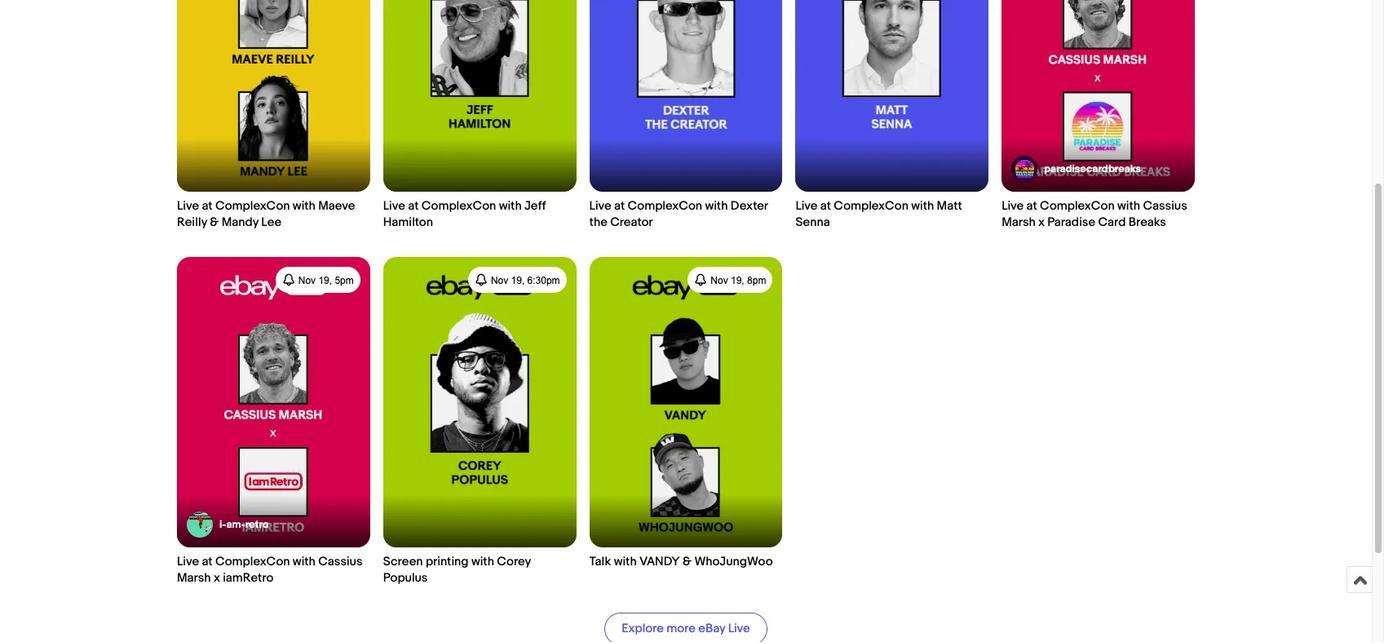 Task type: locate. For each thing, give the bounding box(es) containing it.
jeff
[[525, 199, 546, 214]]

live up 'hamilton'
[[383, 199, 405, 214]]

live inside 'live at complexcon with jeff hamilton'
[[383, 199, 405, 214]]

nov left 5pm
[[298, 275, 316, 286]]

& right vandy
[[683, 554, 692, 569]]

0 horizontal spatial &
[[210, 215, 219, 230]]

nov inside nov 19, 8pm button
[[711, 275, 728, 286]]

x for iamretro
[[214, 570, 220, 586]]

with inside live at complexcon with cassius marsh x iamretro
[[293, 554, 316, 569]]

creator
[[611, 215, 653, 230]]

with for live at complexcon with matt senna
[[912, 199, 935, 214]]

0 horizontal spatial nov
[[298, 275, 316, 286]]

1 19, from the left
[[319, 275, 332, 286]]

1 horizontal spatial cassius
[[1144, 199, 1188, 214]]

marsh left paradise
[[1002, 215, 1036, 230]]

0 horizontal spatial marsh
[[177, 570, 211, 586]]

live at complexcon with jeff hamilton link
[[383, 0, 577, 231]]

live inside live at complexcon with dexter the creator
[[590, 199, 612, 214]]

live up senna
[[796, 199, 818, 214]]

the
[[590, 215, 608, 230]]

complexcon inside live at complexcon with cassius marsh x paradise card breaks
[[1041, 199, 1115, 214]]

nov for with
[[298, 275, 316, 286]]

at inside live at complexcon with matt senna
[[821, 199, 831, 214]]

complexcon for live at complexcon with dexter the creator
[[628, 199, 703, 214]]

19, inside button
[[511, 275, 525, 286]]

i-
[[220, 518, 226, 531]]

explore more ebay live link
[[605, 613, 768, 642]]

complexcon up mandy
[[215, 199, 290, 214]]

3 nov from the left
[[711, 275, 728, 286]]

at inside live at complexcon with maeve reilly & mandy lee
[[202, 199, 213, 214]]

live for live at complexcon with cassius marsh x paradise card breaks
[[1002, 199, 1024, 214]]

19, for &
[[731, 275, 745, 286]]

5pm
[[335, 275, 354, 286]]

1 horizontal spatial nov
[[491, 275, 509, 286]]

with inside 'live at complexcon with jeff hamilton'
[[499, 199, 522, 214]]

19,
[[319, 275, 332, 286], [511, 275, 525, 286], [731, 275, 745, 286]]

with inside live at complexcon with dexter the creator
[[705, 199, 728, 214]]

complexcon for live at complexcon with cassius marsh x paradise card breaks
[[1041, 199, 1115, 214]]

i am retro image
[[187, 512, 213, 538]]

0 vertical spatial marsh
[[1002, 215, 1036, 230]]

1 vertical spatial &
[[683, 554, 692, 569]]

at down i am retro icon
[[202, 554, 213, 569]]

at inside live at complexcon with dexter the creator
[[614, 199, 625, 214]]

live inside live at complexcon with maeve reilly & mandy lee
[[177, 199, 199, 214]]

19, left 5pm
[[319, 275, 332, 286]]

live down paradisecardbreaks icon
[[1002, 199, 1024, 214]]

marsh down i am retro icon
[[177, 570, 211, 586]]

cassius up breaks
[[1144, 199, 1188, 214]]

at for live at complexcon with jeff hamilton
[[408, 199, 419, 214]]

with inside live at complexcon with cassius marsh x paradise card breaks
[[1118, 199, 1141, 214]]

0 horizontal spatial cassius
[[318, 554, 363, 569]]

complexcon inside live at complexcon with dexter the creator
[[628, 199, 703, 214]]

nov left 6:30pm
[[491, 275, 509, 286]]

at inside live at complexcon with cassius marsh x iamretro
[[202, 554, 213, 569]]

x inside live at complexcon with cassius marsh x iamretro
[[214, 570, 220, 586]]

paradisecardbreaks
[[1045, 163, 1142, 176]]

at inside 'live at complexcon with jeff hamilton'
[[408, 199, 419, 214]]

at for live at complexcon with matt senna
[[821, 199, 831, 214]]

3 19, from the left
[[731, 275, 745, 286]]

nov inside 'nov 19, 6:30pm' button
[[491, 275, 509, 286]]

with inside live at complexcon with matt senna
[[912, 199, 935, 214]]

complexcon
[[215, 199, 290, 214], [422, 199, 496, 214], [628, 199, 703, 214], [834, 199, 909, 214], [1041, 199, 1115, 214], [215, 554, 290, 569]]

paradisecardbreaks link
[[1012, 156, 1142, 182]]

marsh
[[1002, 215, 1036, 230], [177, 570, 211, 586]]

complexcon inside live at complexcon with matt senna
[[834, 199, 909, 214]]

live up reilly
[[177, 199, 199, 214]]

senna
[[796, 215, 830, 230]]

1 horizontal spatial &
[[683, 554, 692, 569]]

1 horizontal spatial x
[[1039, 215, 1045, 230]]

1 horizontal spatial 19,
[[511, 275, 525, 286]]

2 horizontal spatial 19,
[[731, 275, 745, 286]]

i-am-retro link
[[187, 512, 269, 538]]

nov 19, 5pm button
[[276, 267, 361, 293]]

at up creator on the top
[[614, 199, 625, 214]]

0 horizontal spatial x
[[214, 570, 220, 586]]

live inside live at complexcon with matt senna
[[796, 199, 818, 214]]

marsh for live at complexcon with cassius marsh x paradise card breaks
[[1002, 215, 1036, 230]]

complexcon up iamretro
[[215, 554, 290, 569]]

nov
[[298, 275, 316, 286], [491, 275, 509, 286], [711, 275, 728, 286]]

i-am-retro
[[220, 518, 269, 531]]

complexcon up creator on the top
[[628, 199, 703, 214]]

live
[[177, 199, 199, 214], [383, 199, 405, 214], [590, 199, 612, 214], [796, 199, 818, 214], [1002, 199, 1024, 214], [177, 554, 199, 569], [728, 621, 750, 637]]

with
[[293, 199, 316, 214], [499, 199, 522, 214], [705, 199, 728, 214], [912, 199, 935, 214], [1118, 199, 1141, 214], [293, 554, 316, 569], [472, 554, 494, 569], [614, 554, 637, 569]]

cassius for live at complexcon with cassius marsh x iamretro
[[318, 554, 363, 569]]

2 nov from the left
[[491, 275, 509, 286]]

at
[[202, 199, 213, 214], [408, 199, 419, 214], [614, 199, 625, 214], [821, 199, 831, 214], [1027, 199, 1038, 214], [202, 554, 213, 569]]

complexcon up 'hamilton'
[[422, 199, 496, 214]]

at inside live at complexcon with cassius marsh x paradise card breaks
[[1027, 199, 1038, 214]]

19, left 8pm
[[731, 275, 745, 286]]

complexcon left matt
[[834, 199, 909, 214]]

cassius
[[1144, 199, 1188, 214], [318, 554, 363, 569]]

cassius left screen
[[318, 554, 363, 569]]

at for live at complexcon with cassius marsh x paradise card breaks
[[1027, 199, 1038, 214]]

live for live at complexcon with matt senna
[[796, 199, 818, 214]]

&
[[210, 215, 219, 230], [683, 554, 692, 569]]

nov left 8pm
[[711, 275, 728, 286]]

at up 'hamilton'
[[408, 199, 419, 214]]

live at complexcon with dexter the creator
[[590, 199, 768, 230]]

8pm
[[747, 275, 767, 286]]

nov for corey
[[491, 275, 509, 286]]

& right reilly
[[210, 215, 219, 230]]

screen
[[383, 554, 423, 569]]

printing
[[426, 554, 469, 569]]

talk with vandy & whojungwoo
[[590, 554, 773, 569]]

cassius inside live at complexcon with cassius marsh x iamretro
[[318, 554, 363, 569]]

more
[[667, 621, 696, 637]]

live for live at complexcon with maeve reilly & mandy lee
[[177, 199, 199, 214]]

complexcon for live at complexcon with maeve reilly & mandy lee
[[215, 199, 290, 214]]

screen printing with corey populus link
[[383, 257, 577, 587]]

cassius inside live at complexcon with cassius marsh x paradise card breaks
[[1144, 199, 1188, 214]]

live inside live at complexcon with cassius marsh x paradise card breaks
[[1002, 199, 1024, 214]]

2 horizontal spatial nov
[[711, 275, 728, 286]]

lee
[[261, 215, 282, 230]]

19, for with
[[319, 275, 332, 286]]

with inside screen printing with corey populus
[[472, 554, 494, 569]]

x for paradise
[[1039, 215, 1045, 230]]

x left iamretro
[[214, 570, 220, 586]]

x left paradise
[[1039, 215, 1045, 230]]

at for live at complexcon with cassius marsh x iamretro
[[202, 554, 213, 569]]

live for live at complexcon with dexter the creator
[[590, 199, 612, 214]]

1 vertical spatial cassius
[[318, 554, 363, 569]]

marsh for live at complexcon with cassius marsh x iamretro
[[177, 570, 211, 586]]

0 horizontal spatial 19,
[[319, 275, 332, 286]]

0 vertical spatial x
[[1039, 215, 1045, 230]]

live inside live at complexcon with cassius marsh x iamretro
[[177, 554, 199, 569]]

x inside live at complexcon with cassius marsh x paradise card breaks
[[1039, 215, 1045, 230]]

x
[[1039, 215, 1045, 230], [214, 570, 220, 586]]

19, left 6:30pm
[[511, 275, 525, 286]]

& inside live at complexcon with maeve reilly & mandy lee
[[210, 215, 219, 230]]

1 vertical spatial x
[[214, 570, 220, 586]]

talk with vandy & whojungwoo link
[[590, 257, 783, 570]]

marsh inside live at complexcon with cassius marsh x paradise card breaks
[[1002, 215, 1036, 230]]

whojungwoo
[[695, 554, 773, 569]]

complexcon inside 'live at complexcon with jeff hamilton'
[[422, 199, 496, 214]]

0 vertical spatial &
[[210, 215, 219, 230]]

1 vertical spatial marsh
[[177, 570, 211, 586]]

populus
[[383, 570, 428, 586]]

complexcon inside live at complexcon with cassius marsh x iamretro
[[215, 554, 290, 569]]

at up senna
[[821, 199, 831, 214]]

nov inside nov 19, 5pm button
[[298, 275, 316, 286]]

2 19, from the left
[[511, 275, 525, 286]]

at up reilly
[[202, 199, 213, 214]]

complexcon up paradise
[[1041, 199, 1115, 214]]

at down paradisecardbreaks icon
[[1027, 199, 1038, 214]]

with inside live at complexcon with maeve reilly & mandy lee
[[293, 199, 316, 214]]

nov 19, 8pm
[[711, 275, 767, 286]]

live right ebay
[[728, 621, 750, 637]]

0 vertical spatial cassius
[[1144, 199, 1188, 214]]

complexcon inside live at complexcon with maeve reilly & mandy lee
[[215, 199, 290, 214]]

live down i am retro icon
[[177, 554, 199, 569]]

marsh inside live at complexcon with cassius marsh x iamretro
[[177, 570, 211, 586]]

1 nov from the left
[[298, 275, 316, 286]]

live up the
[[590, 199, 612, 214]]

1 horizontal spatial marsh
[[1002, 215, 1036, 230]]



Task type: vqa. For each thing, say whether or not it's contained in the screenshot.
ComplexCon within Live at ComplexCon with Cassius Marsh x iamRetro
yes



Task type: describe. For each thing, give the bounding box(es) containing it.
live at complexcon with maeve reilly & mandy lee link
[[177, 0, 370, 231]]

reilly
[[177, 215, 207, 230]]

& inside talk with vandy & whojungwoo "link"
[[683, 554, 692, 569]]

complexcon for live at complexcon with matt senna
[[834, 199, 909, 214]]

nov 19, 8pm button
[[688, 267, 773, 293]]

with for live at complexcon with cassius marsh x iamretro
[[293, 554, 316, 569]]

matt
[[937, 199, 963, 214]]

corey
[[497, 554, 531, 569]]

mandy
[[222, 215, 259, 230]]

live at complexcon with dexter the creator link
[[590, 0, 783, 231]]

nov 19, 6:30pm button
[[468, 267, 567, 293]]

screen printing with corey populus
[[383, 554, 531, 586]]

maeve
[[318, 199, 355, 214]]

complexcon for live at complexcon with cassius marsh x iamretro
[[215, 554, 290, 569]]

live for live at complexcon with cassius marsh x iamretro
[[177, 554, 199, 569]]

with for live at complexcon with cassius marsh x paradise card breaks
[[1118, 199, 1141, 214]]

live for live at complexcon with jeff hamilton
[[383, 199, 405, 214]]

live at complexcon with matt senna
[[796, 199, 963, 230]]

retro
[[245, 518, 269, 531]]

am-
[[226, 518, 245, 531]]

cassius for live at complexcon with cassius marsh x paradise card breaks
[[1144, 199, 1188, 214]]

ebay
[[699, 621, 726, 637]]

talk
[[590, 554, 611, 569]]

live at complexcon with cassius marsh x paradise card breaks
[[1002, 199, 1188, 230]]

with for live at complexcon with jeff hamilton
[[499, 199, 522, 214]]

6:30pm
[[528, 275, 560, 286]]

vandy
[[640, 554, 680, 569]]

nov for &
[[711, 275, 728, 286]]

19, for corey
[[511, 275, 525, 286]]

card
[[1099, 215, 1126, 230]]

nov 19, 6:30pm
[[491, 275, 560, 286]]

breaks
[[1129, 215, 1167, 230]]

with for live at complexcon with maeve reilly & mandy lee
[[293, 199, 316, 214]]

paradisecardbreaks image
[[1012, 156, 1038, 182]]

live at complexcon with jeff hamilton
[[383, 199, 546, 230]]

iamretro
[[223, 570, 274, 586]]

at for live at complexcon with dexter the creator
[[614, 199, 625, 214]]

hamilton
[[383, 215, 433, 230]]

with for live at complexcon with dexter the creator
[[705, 199, 728, 214]]

paradise
[[1048, 215, 1096, 230]]

complexcon for live at complexcon with jeff hamilton
[[422, 199, 496, 214]]

live at complexcon with matt senna link
[[796, 0, 989, 231]]

explore more ebay live
[[622, 621, 750, 637]]

nov 19, 5pm
[[298, 275, 354, 286]]

live at complexcon with cassius marsh x iamretro
[[177, 554, 363, 586]]

at for live at complexcon with maeve reilly & mandy lee
[[202, 199, 213, 214]]

explore
[[622, 621, 664, 637]]

live at complexcon with maeve reilly & mandy lee
[[177, 199, 355, 230]]

dexter
[[731, 199, 768, 214]]



